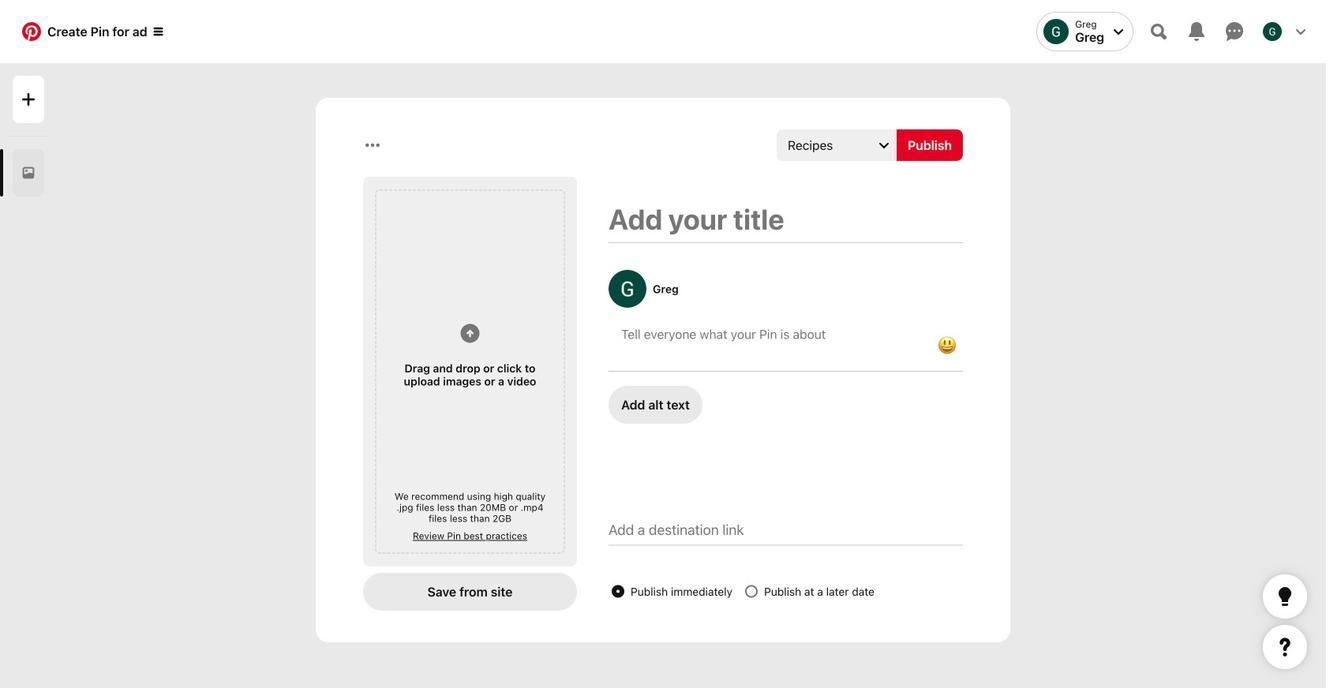 Task type: locate. For each thing, give the bounding box(es) containing it.
dynamic badge dropdown menu button image
[[154, 27, 163, 36]]

greg avatar link image
[[609, 270, 646, 308]]

pinterest image
[[22, 22, 41, 41]]

greg image
[[1263, 22, 1282, 41]]

Add a destination link text field
[[609, 521, 963, 539]]

Add your title text field
[[609, 202, 963, 236]]

create new pin image
[[22, 93, 35, 106]]

primary navigation header navigation
[[9, 3, 1317, 60]]



Task type: describe. For each thing, give the bounding box(es) containing it.
choose a board image
[[879, 141, 889, 150]]

greg image
[[1044, 19, 1069, 44]]

add an image or video image
[[461, 324, 480, 343]]

Tell everyone what your Pin is about field
[[621, 327, 919, 342]]

account switcher arrow icon image
[[1114, 27, 1123, 36]]

empty pin image
[[22, 167, 35, 179]]



Task type: vqa. For each thing, say whether or not it's contained in the screenshot.
Dynamic badge dropdown menu button Icon
yes



